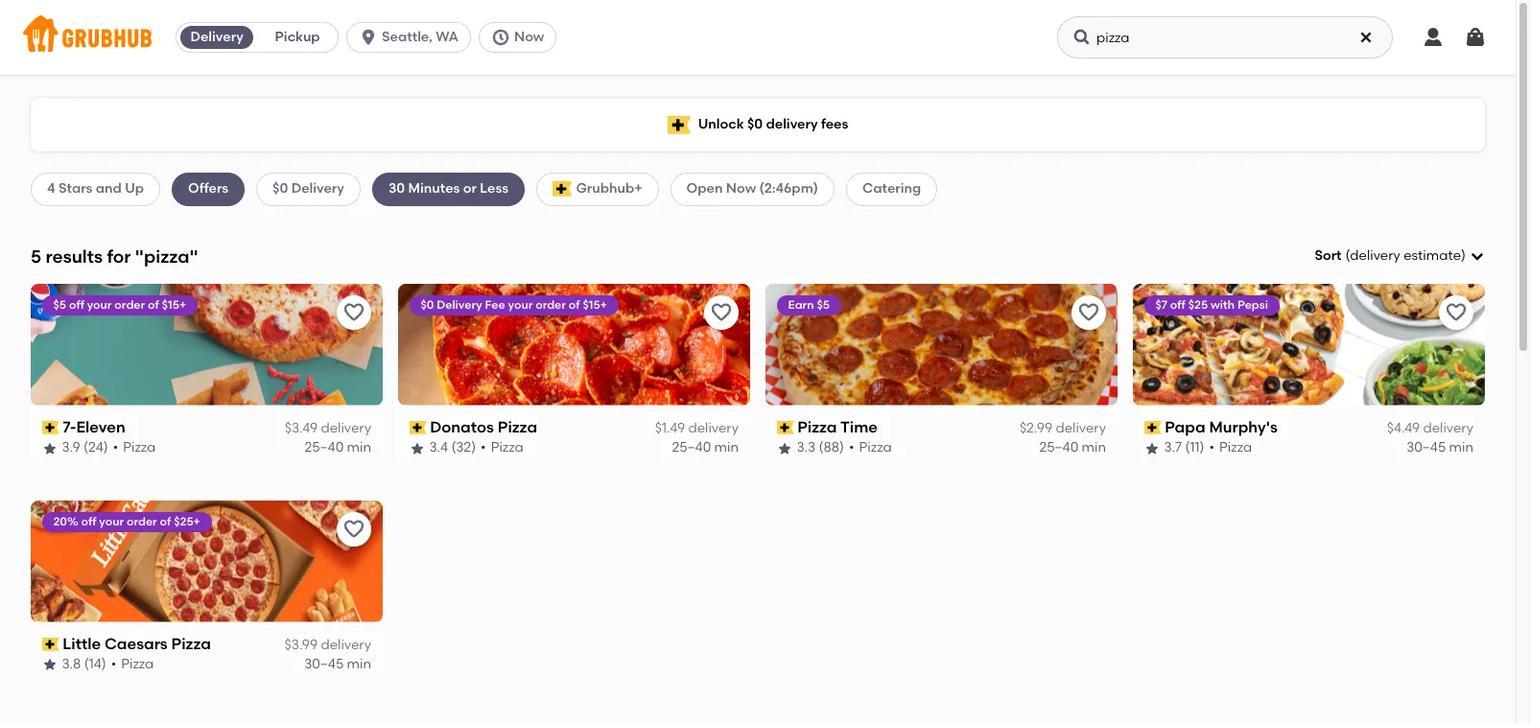 Task type: describe. For each thing, give the bounding box(es) containing it.
pizza down murphy's
[[1220, 440, 1253, 456]]

fee
[[486, 298, 506, 312]]

30–45 min for papa murphy's
[[1407, 440, 1474, 456]]

your right fee
[[509, 298, 533, 312]]

7-
[[63, 418, 77, 436]]

subscription pass image
[[42, 421, 59, 435]]

svg image
[[359, 28, 378, 47]]

25–40 min for 7-eleven
[[305, 440, 371, 456]]

save this restaurant button for pizza time
[[1072, 295, 1107, 330]]

less
[[480, 181, 509, 197]]

25–40 for donatos pizza
[[672, 440, 711, 456]]

grubhub plus flag logo image for unlock $0 delivery fees
[[668, 116, 691, 134]]

1 $15+ from the left
[[162, 298, 187, 312]]

5
[[31, 245, 41, 267]]

or
[[463, 181, 477, 197]]

wa
[[436, 29, 459, 45]]

stars
[[59, 181, 93, 197]]

sort
[[1315, 248, 1342, 264]]

25–40 min for donatos pizza
[[672, 440, 739, 456]]

$4.49 delivery
[[1388, 420, 1474, 437]]

pizza time
[[798, 418, 879, 436]]

30
[[389, 181, 405, 197]]

$0 delivery
[[273, 181, 345, 197]]

pizza right donatos
[[498, 418, 538, 436]]

papa
[[1166, 418, 1206, 436]]

min for donatos pizza
[[715, 440, 739, 456]]

order right fee
[[536, 298, 567, 312]]

caesars
[[105, 635, 168, 653]]

fees
[[821, 116, 849, 132]]

3.9 (24)
[[62, 440, 109, 456]]

seattle, wa
[[382, 29, 459, 45]]

20% off your order of $25+
[[54, 515, 201, 528]]

now inside 'button'
[[514, 29, 544, 45]]

3.7 (11)
[[1165, 440, 1205, 456]]

earn $5
[[789, 298, 831, 312]]

off for papa
[[1171, 298, 1187, 312]]

"pizza"
[[135, 245, 198, 267]]

delivery for little caesars pizza
[[321, 637, 371, 654]]

star icon image for little caesars pizza
[[42, 658, 58, 673]]

pizza right caesars
[[172, 635, 211, 653]]

4 stars and up
[[47, 181, 144, 197]]

papa murphy's
[[1166, 418, 1279, 436]]

• for time
[[850, 440, 855, 456]]

$3.49 delivery
[[285, 420, 371, 437]]

$0 for $0 delivery
[[273, 181, 288, 197]]

little caesars pizza
[[63, 635, 211, 653]]

3.4 (32)
[[430, 440, 477, 456]]

$2.99
[[1020, 420, 1053, 437]]

save this restaurant image for little caesars pizza
[[343, 518, 366, 541]]

of for little caesars pizza
[[160, 515, 172, 528]]

svg image inside field
[[1470, 249, 1486, 264]]

catering
[[863, 181, 922, 197]]

delivery for $0 delivery fee your order of $15+
[[437, 298, 483, 312]]

donatos pizza logo image
[[398, 284, 750, 406]]

(88)
[[820, 440, 845, 456]]

save this restaurant image for pizza time
[[1078, 301, 1101, 324]]

min for pizza time
[[1082, 440, 1107, 456]]

3.4
[[430, 440, 449, 456]]

save this restaurant button for 7-eleven
[[337, 295, 371, 330]]

star icon image for donatos pizza
[[410, 441, 425, 456]]

save this restaurant button for little caesars pizza
[[337, 512, 371, 547]]

star icon image for papa murphy's
[[1145, 441, 1160, 456]]

save this restaurant button for donatos pizza
[[704, 295, 739, 330]]

25–40 for pizza time
[[1040, 440, 1079, 456]]

3.3 (88)
[[798, 440, 845, 456]]

min for 7-eleven
[[347, 440, 371, 456]]

Search for food, convenience, alcohol... search field
[[1058, 16, 1394, 59]]

pizza time logo image
[[766, 284, 1118, 406]]

$1.49
[[655, 420, 685, 437]]

)
[[1462, 248, 1466, 264]]

save this restaurant image for donatos pizza
[[710, 301, 733, 324]]

2 $15+ from the left
[[583, 298, 608, 312]]

eleven
[[77, 418, 126, 436]]

svg image inside now 'button'
[[491, 28, 511, 47]]

(
[[1346, 248, 1351, 264]]

pizza up 3.3 (88)
[[798, 418, 838, 436]]

3.8 (14)
[[62, 657, 107, 673]]

(11)
[[1186, 440, 1205, 456]]

$3.99 delivery
[[285, 637, 371, 654]]

save this restaurant button for papa murphy's
[[1440, 295, 1474, 330]]

min for little caesars pizza
[[347, 657, 371, 673]]

save this restaurant image for 7-eleven
[[343, 301, 366, 324]]

subscription pass image for little caesars pizza
[[42, 638, 59, 652]]

order for 7-eleven
[[115, 298, 146, 312]]

30–45 for papa murphy's
[[1407, 440, 1447, 456]]

little caesars pizza logo image
[[31, 501, 383, 623]]

delivery for $0 delivery
[[291, 181, 345, 197]]

seattle,
[[382, 29, 433, 45]]

$0 for $0 delivery fee your order of $15+
[[421, 298, 435, 312]]

• pizza for caesars
[[111, 657, 154, 673]]

pickup
[[275, 29, 320, 45]]

subscription pass image for papa murphy's
[[1145, 421, 1162, 435]]

• pizza for pizza
[[481, 440, 524, 456]]

estimate
[[1404, 248, 1462, 264]]

2 horizontal spatial of
[[569, 298, 581, 312]]

$0 delivery fee your order of $15+
[[421, 298, 608, 312]]

25–40 min for pizza time
[[1040, 440, 1107, 456]]

unlock
[[698, 116, 744, 132]]

$3.99
[[285, 637, 318, 654]]

delivery for donatos pizza
[[689, 420, 739, 437]]

little
[[63, 635, 101, 653]]



Task type: vqa. For each thing, say whether or not it's contained in the screenshot.
order associated with Little Caesars Pizza
yes



Task type: locate. For each thing, give the bounding box(es) containing it.
3 25–40 from the left
[[1040, 440, 1079, 456]]

2 horizontal spatial 25–40
[[1040, 440, 1079, 456]]

pepsi
[[1238, 298, 1269, 312]]

1 horizontal spatial of
[[160, 515, 172, 528]]

• for eleven
[[113, 440, 119, 456]]

2 horizontal spatial save this restaurant image
[[1445, 301, 1468, 324]]

min down $4.49 delivery
[[1450, 440, 1474, 456]]

star icon image left 3.8 on the left of the page
[[42, 658, 58, 673]]

your for 7-eleven
[[88, 298, 112, 312]]

delivery
[[766, 116, 818, 132], [1351, 248, 1401, 264], [321, 420, 371, 437], [689, 420, 739, 437], [1056, 420, 1107, 437], [1424, 420, 1474, 437], [321, 637, 371, 654]]

0 horizontal spatial 25–40
[[305, 440, 344, 456]]

delivery left fees
[[766, 116, 818, 132]]

subscription pass image left little
[[42, 638, 59, 652]]

delivery left fee
[[437, 298, 483, 312]]

delivery left pickup
[[190, 29, 244, 45]]

3 25–40 min from the left
[[1040, 440, 1107, 456]]

grubhub plus flag logo image left grubhub+
[[553, 182, 572, 197]]

2 $5 from the left
[[818, 298, 831, 312]]

off down the results
[[69, 298, 85, 312]]

• pizza down donatos pizza
[[481, 440, 524, 456]]

(32)
[[452, 440, 477, 456]]

now right wa
[[514, 29, 544, 45]]

save this restaurant image for papa murphy's
[[1445, 301, 1468, 324]]

• pizza for murphy's
[[1210, 440, 1253, 456]]

3 save this restaurant image from the left
[[1445, 301, 1468, 324]]

sort ( delivery estimate )
[[1315, 248, 1466, 264]]

2 save this restaurant image from the left
[[1078, 301, 1101, 324]]

delivery inside button
[[190, 29, 244, 45]]

pizza down time
[[860, 440, 893, 456]]

1 25–40 min from the left
[[305, 440, 371, 456]]

• pizza down caesars
[[111, 657, 154, 673]]

• for pizza
[[481, 440, 487, 456]]

save this restaurant image
[[710, 301, 733, 324], [343, 518, 366, 541]]

0 horizontal spatial 30–45
[[304, 657, 344, 673]]

30–45 min
[[1407, 440, 1474, 456], [304, 657, 371, 673]]

1 vertical spatial save this restaurant image
[[343, 518, 366, 541]]

$5
[[54, 298, 67, 312], [818, 298, 831, 312]]

0 horizontal spatial $0
[[273, 181, 288, 197]]

7-eleven
[[63, 418, 126, 436]]

1 horizontal spatial 30–45
[[1407, 440, 1447, 456]]

order
[[115, 298, 146, 312], [536, 298, 567, 312], [127, 515, 158, 528]]

pizza down donatos pizza
[[491, 440, 524, 456]]

delivery right sort
[[1351, 248, 1401, 264]]

1 horizontal spatial $5
[[818, 298, 831, 312]]

• right (32) on the left
[[481, 440, 487, 456]]

off right 20%
[[82, 515, 97, 528]]

0 vertical spatial grubhub plus flag logo image
[[668, 116, 691, 134]]

(24)
[[84, 440, 109, 456]]

25–40 min down the $2.99 delivery
[[1040, 440, 1107, 456]]

30–45 min down $3.99 delivery
[[304, 657, 371, 673]]

delivery right $3.49
[[321, 420, 371, 437]]

0 horizontal spatial delivery
[[190, 29, 244, 45]]

0 horizontal spatial save this restaurant image
[[343, 301, 366, 324]]

minutes
[[408, 181, 460, 197]]

1 horizontal spatial delivery
[[291, 181, 345, 197]]

results
[[46, 245, 103, 267]]

1 25–40 from the left
[[305, 440, 344, 456]]

donatos
[[431, 418, 495, 436]]

off right $7
[[1171, 298, 1187, 312]]

20%
[[54, 515, 79, 528]]

min down '$1.49 delivery'
[[715, 440, 739, 456]]

1 vertical spatial 30–45 min
[[304, 657, 371, 673]]

• right (24)
[[113, 440, 119, 456]]

25–40 down '$1.49 delivery'
[[672, 440, 711, 456]]

main navigation navigation
[[0, 0, 1516, 75]]

subscription pass image left donatos
[[410, 421, 427, 435]]

delivery right "$2.99"
[[1056, 420, 1107, 437]]

30 minutes or less
[[389, 181, 509, 197]]

none field containing sort
[[1315, 247, 1486, 266]]

2 horizontal spatial delivery
[[437, 298, 483, 312]]

pizza right (24)
[[123, 440, 156, 456]]

25–40 down the $2.99 delivery
[[1040, 440, 1079, 456]]

1 save this restaurant image from the left
[[343, 301, 366, 324]]

min
[[347, 440, 371, 456], [715, 440, 739, 456], [1082, 440, 1107, 456], [1450, 440, 1474, 456], [347, 657, 371, 673]]

of right fee
[[569, 298, 581, 312]]

$2.99 delivery
[[1020, 420, 1107, 437]]

offers
[[188, 181, 229, 197]]

• right (11)
[[1210, 440, 1215, 456]]

0 horizontal spatial $5
[[54, 298, 67, 312]]

1 horizontal spatial grubhub plus flag logo image
[[668, 116, 691, 134]]

delivery for pizza time
[[1056, 420, 1107, 437]]

murphy's
[[1210, 418, 1279, 436]]

30–45 down $3.99 delivery
[[304, 657, 344, 673]]

your down 5 results for "pizza"
[[88, 298, 112, 312]]

1 vertical spatial grubhub plus flag logo image
[[553, 182, 572, 197]]

$7
[[1156, 298, 1168, 312]]

30–45 min down $4.49 delivery
[[1407, 440, 1474, 456]]

$0 right offers
[[273, 181, 288, 197]]

delivery for 7-eleven
[[321, 420, 371, 437]]

off for 7-
[[69, 298, 85, 312]]

grubhub+
[[576, 181, 643, 197]]

grubhub plus flag logo image
[[668, 116, 691, 134], [553, 182, 572, 197]]

subscription pass image left pizza time
[[777, 421, 794, 435]]

$5 right earn
[[818, 298, 831, 312]]

$25
[[1189, 298, 1209, 312]]

seattle, wa button
[[347, 22, 479, 53]]

7-eleven logo image
[[31, 284, 383, 406]]

3.3
[[798, 440, 816, 456]]

0 vertical spatial now
[[514, 29, 544, 45]]

4
[[47, 181, 55, 197]]

0 vertical spatial delivery
[[190, 29, 244, 45]]

2 horizontal spatial $0
[[748, 116, 763, 132]]

up
[[125, 181, 144, 197]]

• right (14)
[[111, 657, 117, 673]]

papa murphy's logo image
[[1133, 284, 1486, 406]]

save this restaurant image
[[343, 301, 366, 324], [1078, 301, 1101, 324], [1445, 301, 1468, 324]]

$0 left fee
[[421, 298, 435, 312]]

subscription pass image left the papa
[[1145, 421, 1162, 435]]

1 horizontal spatial $15+
[[583, 298, 608, 312]]

0 vertical spatial 30–45
[[1407, 440, 1447, 456]]

grubhub plus flag logo image for grubhub+
[[553, 182, 572, 197]]

min down $3.99 delivery
[[347, 657, 371, 673]]

1 horizontal spatial 25–40 min
[[672, 440, 739, 456]]

star icon image left 3.4
[[410, 441, 425, 456]]

1 vertical spatial now
[[726, 181, 756, 197]]

2 vertical spatial delivery
[[437, 298, 483, 312]]

of
[[148, 298, 160, 312], [569, 298, 581, 312], [160, 515, 172, 528]]

25–40
[[305, 440, 344, 456], [672, 440, 711, 456], [1040, 440, 1079, 456]]

$25+
[[174, 515, 201, 528]]

with
[[1212, 298, 1236, 312]]

of for 7-eleven
[[148, 298, 160, 312]]

star icon image left 3.3
[[777, 441, 793, 456]]

1 horizontal spatial save this restaurant image
[[1078, 301, 1101, 324]]

$15+
[[162, 298, 187, 312], [583, 298, 608, 312]]

now
[[514, 29, 544, 45], [726, 181, 756, 197]]

grubhub plus flag logo image left the unlock
[[668, 116, 691, 134]]

of left $25+
[[160, 515, 172, 528]]

0 vertical spatial 30–45 min
[[1407, 440, 1474, 456]]

delivery
[[190, 29, 244, 45], [291, 181, 345, 197], [437, 298, 483, 312]]

delivery for papa murphy's
[[1424, 420, 1474, 437]]

2 vertical spatial $0
[[421, 298, 435, 312]]

open now (2:46pm)
[[687, 181, 819, 197]]

0 vertical spatial save this restaurant image
[[710, 301, 733, 324]]

• pizza for time
[[850, 440, 893, 456]]

0 horizontal spatial $15+
[[162, 298, 187, 312]]

• pizza down papa murphy's
[[1210, 440, 1253, 456]]

3.8
[[62, 657, 81, 673]]

min down $3.49 delivery
[[347, 440, 371, 456]]

min down the $2.99 delivery
[[1082, 440, 1107, 456]]

star icon image for 7-eleven
[[42, 441, 58, 456]]

5 results for "pizza"
[[31, 245, 198, 267]]

0 horizontal spatial grubhub plus flag logo image
[[553, 182, 572, 197]]

subscription pass image for pizza time
[[777, 421, 794, 435]]

(2:46pm)
[[760, 181, 819, 197]]

• pizza down time
[[850, 440, 893, 456]]

(14)
[[85, 657, 107, 673]]

30–45 min for little caesars pizza
[[304, 657, 371, 673]]

order down for
[[115, 298, 146, 312]]

of down "pizza"
[[148, 298, 160, 312]]

25–40 min down $3.49 delivery
[[305, 440, 371, 456]]

2 25–40 min from the left
[[672, 440, 739, 456]]

order left $25+
[[127, 515, 158, 528]]

delivery right $4.49
[[1424, 420, 1474, 437]]

• for caesars
[[111, 657, 117, 673]]

• right (88)
[[850, 440, 855, 456]]

1 $5 from the left
[[54, 298, 67, 312]]

$4.49
[[1388, 420, 1420, 437]]

unlock $0 delivery fees
[[698, 116, 849, 132]]

2 horizontal spatial 25–40 min
[[1040, 440, 1107, 456]]

$0 right the unlock
[[748, 116, 763, 132]]

star icon image for pizza time
[[777, 441, 793, 456]]

• for murphy's
[[1210, 440, 1215, 456]]

1 horizontal spatial save this restaurant image
[[710, 301, 733, 324]]

25–40 down $3.49 delivery
[[305, 440, 344, 456]]

time
[[841, 418, 879, 436]]

pizza
[[498, 418, 538, 436], [798, 418, 838, 436], [123, 440, 156, 456], [491, 440, 524, 456], [860, 440, 893, 456], [1220, 440, 1253, 456], [172, 635, 211, 653], [122, 657, 154, 673]]

25–40 min down '$1.49 delivery'
[[672, 440, 739, 456]]

$5 off your order of $15+
[[54, 298, 187, 312]]

$5 down the results
[[54, 298, 67, 312]]

off
[[69, 298, 85, 312], [1171, 298, 1187, 312], [82, 515, 97, 528]]

$1.49 delivery
[[655, 420, 739, 437]]

1 vertical spatial 30–45
[[304, 657, 344, 673]]

25–40 for 7-eleven
[[305, 440, 344, 456]]

donatos pizza
[[431, 418, 538, 436]]

and
[[96, 181, 122, 197]]

30–45 down $4.49 delivery
[[1407, 440, 1447, 456]]

your for little caesars pizza
[[100, 515, 124, 528]]

30–45
[[1407, 440, 1447, 456], [304, 657, 344, 673]]

delivery left 30
[[291, 181, 345, 197]]

$7 off $25 with pepsi
[[1156, 298, 1269, 312]]

min for papa murphy's
[[1450, 440, 1474, 456]]

your right 20%
[[100, 515, 124, 528]]

subscription pass image for donatos pizza
[[410, 421, 427, 435]]

1 horizontal spatial 30–45 min
[[1407, 440, 1474, 456]]

None field
[[1315, 247, 1486, 266]]

now button
[[479, 22, 565, 53]]

now right open
[[726, 181, 756, 197]]

delivery right $3.99
[[321, 637, 371, 654]]

delivery right $1.49
[[689, 420, 739, 437]]

delivery inside field
[[1351, 248, 1401, 264]]

0 horizontal spatial 25–40 min
[[305, 440, 371, 456]]

0 horizontal spatial save this restaurant image
[[343, 518, 366, 541]]

• pizza for eleven
[[113, 440, 156, 456]]

1 horizontal spatial $0
[[421, 298, 435, 312]]

0 horizontal spatial now
[[514, 29, 544, 45]]

25–40 min
[[305, 440, 371, 456], [672, 440, 739, 456], [1040, 440, 1107, 456]]

3.7
[[1165, 440, 1183, 456]]

0 vertical spatial $0
[[748, 116, 763, 132]]

0 horizontal spatial of
[[148, 298, 160, 312]]

$3.49
[[285, 420, 318, 437]]

2 25–40 from the left
[[672, 440, 711, 456]]

3.9
[[62, 440, 81, 456]]

pickup button
[[257, 22, 338, 53]]

star icon image
[[42, 441, 58, 456], [410, 441, 425, 456], [777, 441, 793, 456], [1145, 441, 1160, 456], [42, 658, 58, 673]]

open
[[687, 181, 723, 197]]

off for little
[[82, 515, 97, 528]]

star icon image left 3.7
[[1145, 441, 1160, 456]]

• pizza
[[113, 440, 156, 456], [481, 440, 524, 456], [850, 440, 893, 456], [1210, 440, 1253, 456], [111, 657, 154, 673]]

0 horizontal spatial 30–45 min
[[304, 657, 371, 673]]

1 vertical spatial $0
[[273, 181, 288, 197]]

• pizza right (24)
[[113, 440, 156, 456]]

for
[[107, 245, 131, 267]]

subscription pass image
[[410, 421, 427, 435], [777, 421, 794, 435], [1145, 421, 1162, 435], [42, 638, 59, 652]]

1 horizontal spatial now
[[726, 181, 756, 197]]

save this restaurant button
[[337, 295, 371, 330], [704, 295, 739, 330], [1072, 295, 1107, 330], [1440, 295, 1474, 330], [337, 512, 371, 547]]

svg image
[[1422, 26, 1445, 49], [1465, 26, 1488, 49], [491, 28, 511, 47], [1073, 28, 1092, 47], [1359, 30, 1374, 45], [1470, 249, 1486, 264]]

earn
[[789, 298, 815, 312]]

star icon image down subscription pass icon
[[42, 441, 58, 456]]

pizza down little caesars pizza
[[122, 657, 154, 673]]

30–45 for little caesars pizza
[[304, 657, 344, 673]]

1 horizontal spatial 25–40
[[672, 440, 711, 456]]

$0
[[748, 116, 763, 132], [273, 181, 288, 197], [421, 298, 435, 312]]

1 vertical spatial delivery
[[291, 181, 345, 197]]

order for little caesars pizza
[[127, 515, 158, 528]]

delivery button
[[177, 22, 257, 53]]



